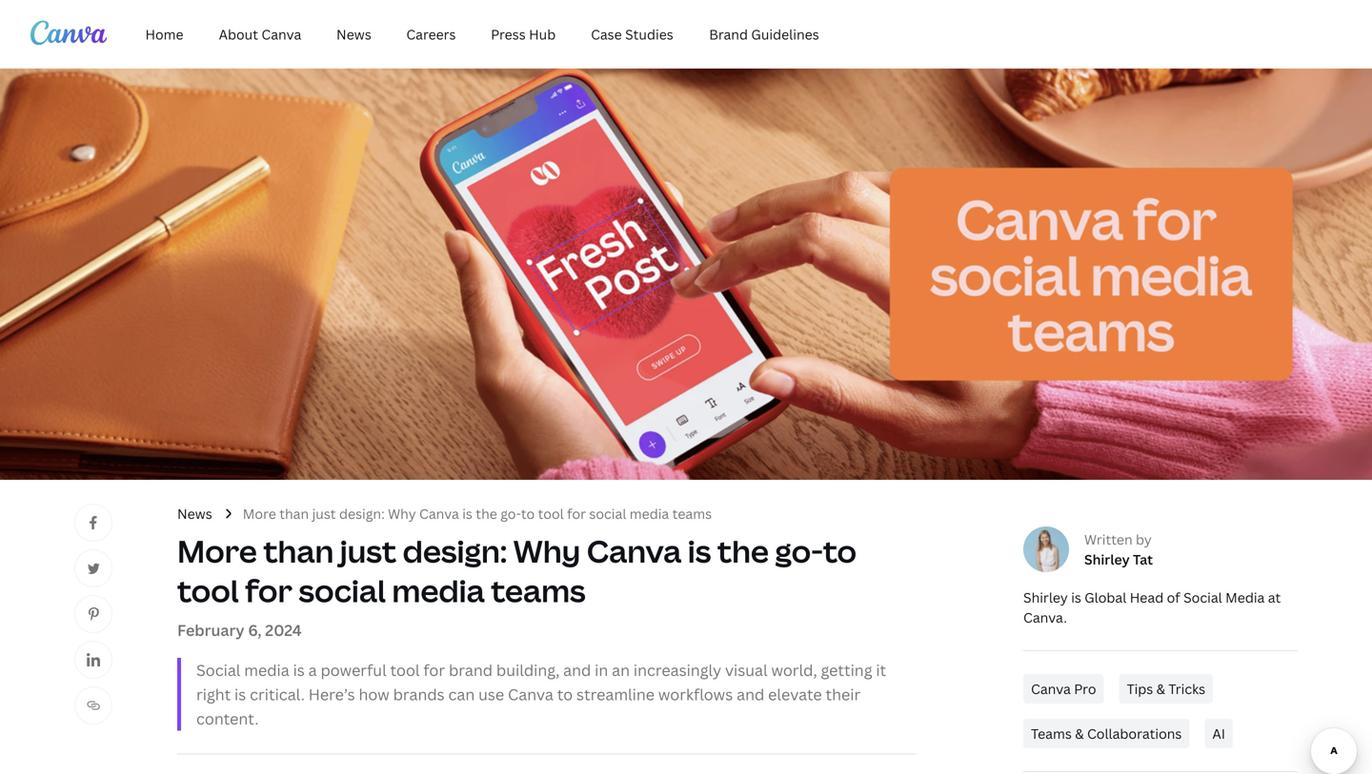 Task type: vqa. For each thing, say whether or not it's contained in the screenshot.
the topmost list
no



Task type: locate. For each thing, give the bounding box(es) containing it.
go-
[[501, 505, 521, 523], [775, 531, 823, 572]]

media inside the more than just design: why canva is the go-to tool for social media teams february 6, 2024
[[392, 571, 485, 612]]

1 vertical spatial social
[[299, 571, 386, 612]]

tool inside the more than just design: why canva is the go-to tool for social media teams february 6, 2024
[[177, 571, 239, 612]]

1 vertical spatial teams
[[491, 571, 586, 612]]

1 horizontal spatial media
[[392, 571, 485, 612]]

is
[[462, 505, 473, 523], [688, 531, 711, 572], [1072, 589, 1082, 607], [293, 660, 305, 681], [235, 685, 246, 705]]

0 horizontal spatial &
[[1075, 725, 1084, 743]]

0 vertical spatial go-
[[501, 505, 521, 523]]

0 vertical spatial just
[[312, 505, 336, 523]]

for for more than just design: why canva is the go-to tool for social media teams
[[567, 505, 586, 523]]

0 vertical spatial social
[[1184, 589, 1223, 607]]

0 horizontal spatial news link
[[177, 504, 212, 524]]

brand
[[709, 25, 748, 43]]

shirley
[[1085, 551, 1130, 569], [1024, 589, 1068, 607]]

1 horizontal spatial teams
[[673, 505, 712, 523]]

canva.
[[1024, 609, 1067, 627]]

media inside social media is a powerful tool for brand building, and in an increasingly visual world, getting it right is critical. here's how brands can use canva to streamline workflows and elevate their content.
[[244, 660, 289, 681]]

1 vertical spatial and
[[737, 685, 765, 705]]

0 vertical spatial more
[[243, 505, 276, 523]]

1 horizontal spatial social
[[589, 505, 627, 523]]

canva
[[262, 25, 301, 43], [419, 505, 459, 523], [587, 531, 682, 572], [1031, 681, 1071, 699], [508, 685, 554, 705]]

here's
[[309, 685, 355, 705]]

teams for more than just design: why canva is the go-to tool for social media teams february 6, 2024
[[491, 571, 586, 612]]

0 horizontal spatial social
[[196, 660, 241, 681]]

about
[[219, 25, 258, 43]]

teams
[[1031, 725, 1072, 743]]

&
[[1157, 681, 1166, 699], [1075, 725, 1084, 743]]

0 horizontal spatial teams
[[491, 571, 586, 612]]

for inside social media is a powerful tool for brand building, and in an increasingly visual world, getting it right is critical. here's how brands can use canva to streamline workflows and elevate their content.
[[424, 660, 445, 681]]

workflows
[[658, 685, 733, 705]]

1 vertical spatial social
[[196, 660, 241, 681]]

0 vertical spatial news
[[337, 25, 372, 43]]

& right 'tips'
[[1157, 681, 1166, 699]]

0 horizontal spatial shirley
[[1024, 589, 1068, 607]]

brand
[[449, 660, 493, 681]]

written by shirley tat
[[1085, 531, 1153, 569]]

tool up the more than just design: why canva is the go-to tool for social media teams february 6, 2024
[[538, 505, 564, 523]]

0 vertical spatial and
[[563, 660, 591, 681]]

social media is a powerful tool for brand building, and in an increasingly visual world, getting it right is critical. here's how brands can use canva to streamline workflows and elevate their content.
[[196, 660, 887, 730]]

& for teams
[[1075, 725, 1084, 743]]

0 horizontal spatial for
[[245, 571, 292, 612]]

0 horizontal spatial go-
[[501, 505, 521, 523]]

social for more than just design: why canva is the go-to tool for social media teams
[[589, 505, 627, 523]]

0 vertical spatial design:
[[339, 505, 385, 523]]

shirley up canva. in the right bottom of the page
[[1024, 589, 1068, 607]]

getting
[[821, 660, 873, 681]]

2 vertical spatial for
[[424, 660, 445, 681]]

0 horizontal spatial tool
[[177, 571, 239, 612]]

1 vertical spatial why
[[513, 531, 581, 572]]

0 horizontal spatial design:
[[339, 505, 385, 523]]

teams & collaborations
[[1031, 725, 1182, 743]]

news link
[[321, 15, 387, 53], [177, 504, 212, 524]]

and left in
[[563, 660, 591, 681]]

1 vertical spatial media
[[392, 571, 485, 612]]

than
[[279, 505, 309, 523], [263, 531, 334, 572]]

why inside the more than just design: why canva is the go-to tool for social media teams february 6, 2024
[[513, 531, 581, 572]]

shirley down written
[[1085, 551, 1130, 569]]

1 horizontal spatial design:
[[403, 531, 507, 572]]

press hub link
[[475, 15, 571, 53]]

1 horizontal spatial the
[[718, 531, 769, 572]]

to for more than just design: why canva is the go-to tool for social media teams february 6, 2024
[[823, 531, 857, 572]]

canva pro
[[1031, 681, 1097, 699]]

the
[[476, 505, 497, 523], [718, 531, 769, 572]]

more than just design: why canva is the go-to tool for social media teams
[[243, 505, 712, 523]]

0 vertical spatial teams
[[673, 505, 712, 523]]

visual
[[725, 660, 768, 681]]

tips & tricks link
[[1120, 675, 1213, 704]]

of
[[1167, 589, 1181, 607]]

0 vertical spatial social
[[589, 505, 627, 523]]

1 vertical spatial &
[[1075, 725, 1084, 743]]

0 horizontal spatial social
[[299, 571, 386, 612]]

0 vertical spatial than
[[279, 505, 309, 523]]

for
[[567, 505, 586, 523], [245, 571, 292, 612], [424, 660, 445, 681]]

2 vertical spatial to
[[557, 685, 573, 705]]

1 horizontal spatial to
[[557, 685, 573, 705]]

0 horizontal spatial to
[[521, 505, 535, 523]]

teams for more than just design: why canva is the go-to tool for social media teams
[[673, 505, 712, 523]]

social inside the more than just design: why canva is the go-to tool for social media teams february 6, 2024
[[299, 571, 386, 612]]

1 vertical spatial shirley
[[1024, 589, 1068, 607]]

top level navigation element
[[130, 15, 900, 53]]

teams
[[673, 505, 712, 523], [491, 571, 586, 612]]

0 vertical spatial tool
[[538, 505, 564, 523]]

0 horizontal spatial and
[[563, 660, 591, 681]]

1 vertical spatial go-
[[775, 531, 823, 572]]

and
[[563, 660, 591, 681], [737, 685, 765, 705]]

1 horizontal spatial why
[[513, 531, 581, 572]]

brands
[[393, 685, 445, 705]]

for inside the more than just design: why canva is the go-to tool for social media teams february 6, 2024
[[245, 571, 292, 612]]

1 vertical spatial just
[[340, 531, 397, 572]]

why
[[388, 505, 416, 523], [513, 531, 581, 572]]

0 horizontal spatial why
[[388, 505, 416, 523]]

than inside the more than just design: why canva is the go-to tool for social media teams february 6, 2024
[[263, 531, 334, 572]]

design: for more than just design: why canva is the go-to tool for social media teams february 6, 2024
[[403, 531, 507, 572]]

just inside the more than just design: why canva is the go-to tool for social media teams february 6, 2024
[[340, 531, 397, 572]]

0 vertical spatial media
[[630, 505, 669, 523]]

careers
[[406, 25, 456, 43]]

media for more than just design: why canva is the go-to tool for social media teams february 6, 2024
[[392, 571, 485, 612]]

than for more than just design: why canva is the go-to tool for social media teams february 6, 2024
[[263, 531, 334, 572]]

more for more than just design: why canva is the go-to tool for social media teams
[[243, 505, 276, 523]]

tool up brands
[[390, 660, 420, 681]]

1 horizontal spatial news
[[337, 25, 372, 43]]

1 horizontal spatial social
[[1184, 589, 1223, 607]]

case studies
[[591, 25, 674, 43]]

an
[[612, 660, 630, 681]]

go- inside the more than just design: why canva is the go-to tool for social media teams february 6, 2024
[[775, 531, 823, 572]]

media
[[1226, 589, 1265, 607]]

1 vertical spatial more
[[177, 531, 257, 572]]

global
[[1085, 589, 1127, 607]]

shirley is global head of social media at canva.
[[1024, 589, 1281, 627]]

0 vertical spatial &
[[1157, 681, 1166, 699]]

for up 6,
[[245, 571, 292, 612]]

0 vertical spatial the
[[476, 505, 497, 523]]

and down 'visual'
[[737, 685, 765, 705]]

for up brands
[[424, 660, 445, 681]]

1 horizontal spatial &
[[1157, 681, 1166, 699]]

social
[[1184, 589, 1223, 607], [196, 660, 241, 681]]

collaborations
[[1087, 725, 1182, 743]]

canva inside top level navigation element
[[262, 25, 301, 43]]

to inside the more than just design: why canva is the go-to tool for social media teams february 6, 2024
[[823, 531, 857, 572]]

just for more than just design: why canva is the go-to tool for social media teams february 6, 2024
[[340, 531, 397, 572]]

tips
[[1127, 681, 1154, 699]]

0 vertical spatial why
[[388, 505, 416, 523]]

ai
[[1213, 725, 1226, 743]]

the inside the more than just design: why canva is the go-to tool for social media teams february 6, 2024
[[718, 531, 769, 572]]

0 horizontal spatial just
[[312, 505, 336, 523]]

0 vertical spatial for
[[567, 505, 586, 523]]

canva inside social media is a powerful tool for brand building, and in an increasingly visual world, getting it right is critical. here's how brands can use canva to streamline workflows and elevate their content.
[[508, 685, 554, 705]]

case
[[591, 25, 622, 43]]

more inside the more than just design: why canva is the go-to tool for social media teams february 6, 2024
[[177, 531, 257, 572]]

1 horizontal spatial and
[[737, 685, 765, 705]]

why for more than just design: why canva is the go-to tool for social media teams february 6, 2024
[[513, 531, 581, 572]]

home link
[[130, 15, 199, 53]]

the for more than just design: why canva is the go-to tool for social media teams
[[476, 505, 497, 523]]

2 horizontal spatial tool
[[538, 505, 564, 523]]

just
[[312, 505, 336, 523], [340, 531, 397, 572]]

to inside social media is a powerful tool for brand building, and in an increasingly visual world, getting it right is critical. here's how brands can use canva to streamline workflows and elevate their content.
[[557, 685, 573, 705]]

design: inside the more than just design: why canva is the go-to tool for social media teams february 6, 2024
[[403, 531, 507, 572]]

guidelines
[[751, 25, 819, 43]]

canva inside the more than just design: why canva is the go-to tool for social media teams february 6, 2024
[[587, 531, 682, 572]]

media for more than just design: why canva is the go-to tool for social media teams
[[630, 505, 669, 523]]

2 horizontal spatial media
[[630, 505, 669, 523]]

studies
[[625, 25, 674, 43]]

1 vertical spatial than
[[263, 531, 334, 572]]

canva pro link
[[1024, 675, 1104, 704]]

1 horizontal spatial tool
[[390, 660, 420, 681]]

teams inside the more than just design: why canva is the go-to tool for social media teams february 6, 2024
[[491, 571, 586, 612]]

more
[[243, 505, 276, 523], [177, 531, 257, 572]]

social right "of" at the right of the page
[[1184, 589, 1223, 607]]

1 horizontal spatial for
[[424, 660, 445, 681]]

just for more than just design: why canva is the go-to tool for social media teams
[[312, 505, 336, 523]]

social
[[589, 505, 627, 523], [299, 571, 386, 612]]

& right teams
[[1075, 725, 1084, 743]]

1 vertical spatial tool
[[177, 571, 239, 612]]

tool
[[538, 505, 564, 523], [177, 571, 239, 612], [390, 660, 420, 681]]

head
[[1130, 589, 1164, 607]]

media
[[630, 505, 669, 523], [392, 571, 485, 612], [244, 660, 289, 681]]

0 vertical spatial shirley
[[1085, 551, 1130, 569]]

1 horizontal spatial just
[[340, 531, 397, 572]]

brand guidelines link
[[693, 15, 836, 53]]

0 horizontal spatial media
[[244, 660, 289, 681]]

1 vertical spatial to
[[823, 531, 857, 572]]

0 vertical spatial to
[[521, 505, 535, 523]]

can
[[448, 685, 475, 705]]

0 horizontal spatial the
[[476, 505, 497, 523]]

2 horizontal spatial to
[[823, 531, 857, 572]]

world,
[[772, 660, 817, 681]]

news
[[337, 25, 372, 43], [177, 505, 212, 523]]

1 vertical spatial for
[[245, 571, 292, 612]]

1 horizontal spatial go-
[[775, 531, 823, 572]]

0 vertical spatial news link
[[321, 15, 387, 53]]

more for more than just design: why canva is the go-to tool for social media teams february 6, 2024
[[177, 531, 257, 572]]

1 vertical spatial the
[[718, 531, 769, 572]]

critical.
[[250, 685, 305, 705]]

tool up february on the bottom of the page
[[177, 571, 239, 612]]

use
[[479, 685, 504, 705]]

1 horizontal spatial shirley
[[1085, 551, 1130, 569]]

for up the more than just design: why canva is the go-to tool for social media teams february 6, 2024
[[567, 505, 586, 523]]

design:
[[339, 505, 385, 523], [403, 531, 507, 572]]

2 vertical spatial media
[[244, 660, 289, 681]]

at
[[1268, 589, 1281, 607]]

1 vertical spatial news
[[177, 505, 212, 523]]

to
[[521, 505, 535, 523], [823, 531, 857, 572], [557, 685, 573, 705]]

2 horizontal spatial for
[[567, 505, 586, 523]]

1 vertical spatial design:
[[403, 531, 507, 572]]

social up right
[[196, 660, 241, 681]]

content.
[[196, 709, 259, 730]]

2 vertical spatial tool
[[390, 660, 420, 681]]

right
[[196, 685, 231, 705]]



Task type: describe. For each thing, give the bounding box(es) containing it.
written
[[1085, 531, 1133, 549]]

tool inside social media is a powerful tool for brand building, and in an increasingly visual world, getting it right is critical. here's how brands can use canva to streamline workflows and elevate their content.
[[390, 660, 420, 681]]

6,
[[248, 621, 262, 641]]

powerful
[[321, 660, 387, 681]]

press hub
[[491, 25, 556, 43]]

about canva link
[[203, 15, 317, 53]]

about canva
[[219, 25, 301, 43]]

to for more than just design: why canva is the go-to tool for social media teams
[[521, 505, 535, 523]]

1 vertical spatial news link
[[177, 504, 212, 524]]

news inside top level navigation element
[[337, 25, 372, 43]]

than for more than just design: why canva is the go-to tool for social media teams
[[279, 505, 309, 523]]

shirley inside shirley is global head of social media at canva.
[[1024, 589, 1068, 607]]

is inside the more than just design: why canva is the go-to tool for social media teams february 6, 2024
[[688, 531, 711, 572]]

hub
[[529, 25, 556, 43]]

why for more than just design: why canva is the go-to tool for social media teams
[[388, 505, 416, 523]]

banner showing a phone using canva to make creative social media content image
[[0, 69, 1372, 480]]

shirley tat link
[[1085, 550, 1153, 570]]

it
[[876, 660, 887, 681]]

is inside shirley is global head of social media at canva.
[[1072, 589, 1082, 607]]

go- for more than just design: why canva is the go-to tool for social media teams
[[501, 505, 521, 523]]

february
[[177, 621, 245, 641]]

home
[[145, 25, 184, 43]]

more than just design: why canva is the go-to tool for social media teams february 6, 2024
[[177, 531, 857, 641]]

careers link
[[391, 15, 472, 53]]

tips & tricks
[[1127, 681, 1206, 699]]

building,
[[497, 660, 560, 681]]

teams & collaborations link
[[1024, 720, 1190, 749]]

by
[[1136, 531, 1152, 549]]

shirley inside written by shirley tat
[[1085, 551, 1130, 569]]

tool for more than just design: why canva is the go-to tool for social media teams february 6, 2024
[[177, 571, 239, 612]]

increasingly
[[634, 660, 722, 681]]

social inside shirley is global head of social media at canva.
[[1184, 589, 1223, 607]]

for for more than just design: why canva is the go-to tool for social media teams february 6, 2024
[[245, 571, 292, 612]]

streamline
[[577, 685, 655, 705]]

ai link
[[1205, 720, 1233, 749]]

tricks
[[1169, 681, 1206, 699]]

social for more than just design: why canva is the go-to tool for social media teams february 6, 2024
[[299, 571, 386, 612]]

canva inside 'link'
[[1031, 681, 1071, 699]]

2024
[[265, 621, 302, 641]]

tat
[[1133, 551, 1153, 569]]

their
[[826, 685, 861, 705]]

go- for more than just design: why canva is the go-to tool for social media teams february 6, 2024
[[775, 531, 823, 572]]

a
[[308, 660, 317, 681]]

design: for more than just design: why canva is the go-to tool for social media teams
[[339, 505, 385, 523]]

1 horizontal spatial news link
[[321, 15, 387, 53]]

in
[[595, 660, 608, 681]]

0 horizontal spatial news
[[177, 505, 212, 523]]

press
[[491, 25, 526, 43]]

how
[[359, 685, 390, 705]]

case studies link
[[575, 15, 689, 53]]

social inside social media is a powerful tool for brand building, and in an increasingly visual world, getting it right is critical. here's how brands can use canva to streamline workflows and elevate their content.
[[196, 660, 241, 681]]

tool for more than just design: why canva is the go-to tool for social media teams
[[538, 505, 564, 523]]

elevate
[[768, 685, 822, 705]]

pro
[[1074, 681, 1097, 699]]

the for more than just design: why canva is the go-to tool for social media teams february 6, 2024
[[718, 531, 769, 572]]

& for tips
[[1157, 681, 1166, 699]]

brand guidelines
[[709, 25, 819, 43]]



